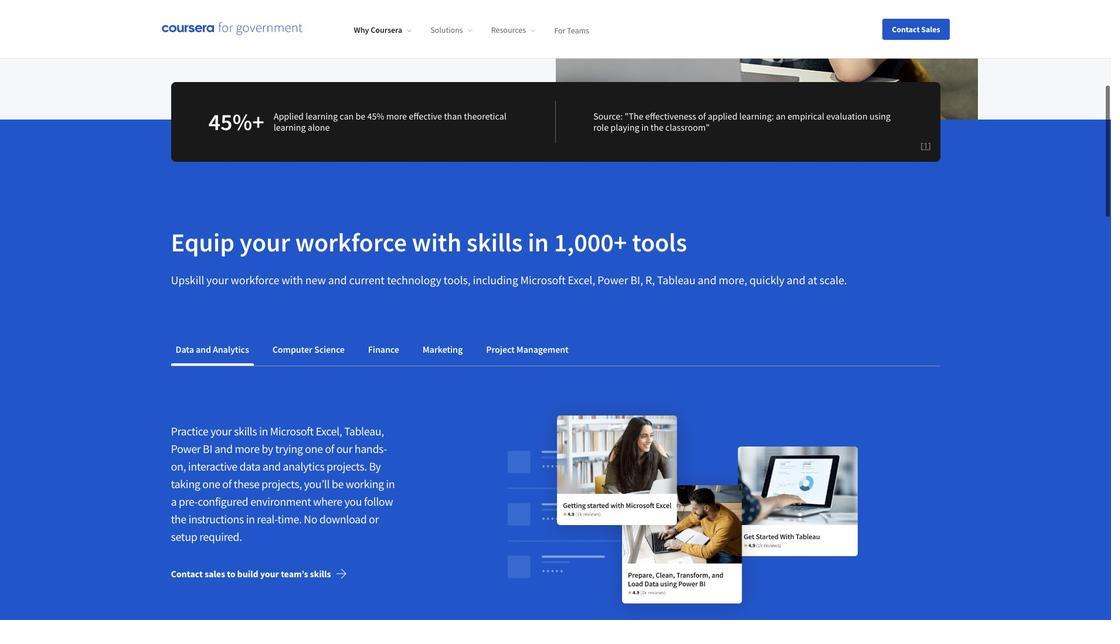 Task type: vqa. For each thing, say whether or not it's contained in the screenshot.
interactive
yes



Task type: locate. For each thing, give the bounding box(es) containing it.
"the
[[625, 110, 644, 122]]

0 horizontal spatial workforce
[[231, 273, 279, 288]]

1 horizontal spatial workforce
[[295, 227, 407, 259]]

no
[[304, 512, 317, 527]]

0 horizontal spatial more
[[235, 442, 260, 456]]

alone
[[308, 122, 330, 133]]

your for practice
[[211, 424, 232, 439]]

0 vertical spatial with
[[412, 227, 462, 259]]

instructions
[[189, 512, 244, 527]]

contact inside button
[[892, 24, 920, 34]]

be
[[356, 110, 366, 122], [332, 477, 344, 492]]

0 vertical spatial one
[[305, 442, 323, 456]]

scale.
[[820, 273, 847, 288]]

with left new
[[282, 273, 303, 288]]

0 horizontal spatial excel,
[[316, 424, 342, 439]]

excel, down 1,000+
[[568, 273, 595, 288]]

be inside "applied learning can be 45% more effective than theoretical learning alone"
[[356, 110, 366, 122]]

1 horizontal spatial skills
[[310, 569, 331, 580]]

0 horizontal spatial the
[[171, 512, 186, 527]]

[
[[921, 140, 924, 151]]

of up the configured
[[222, 477, 232, 492]]

the
[[651, 122, 664, 133], [171, 512, 186, 527]]

0 horizontal spatial power
[[171, 442, 201, 456]]

why
[[354, 25, 369, 35]]

of left our
[[325, 442, 334, 456]]

for teams
[[554, 25, 590, 35]]

the down a
[[171, 512, 186, 527]]

more up data
[[235, 442, 260, 456]]

1 horizontal spatial the
[[651, 122, 664, 133]]

for teams link
[[554, 25, 590, 35]]

and left more,
[[698, 273, 717, 288]]

tools,
[[444, 273, 471, 288]]

sales
[[223, 25, 244, 36], [205, 569, 225, 580]]

technology
[[387, 273, 442, 288]]

where
[[313, 495, 342, 509]]

workforce for skills
[[295, 227, 407, 259]]

finance
[[368, 344, 399, 356]]

sales for contact sales to build your team's skills
[[205, 569, 225, 580]]

1 horizontal spatial microsoft
[[521, 273, 566, 288]]

guided projects: data & analytics image image
[[454, 395, 912, 621]]

effective
[[409, 110, 442, 122]]

be down projects.
[[332, 477, 344, 492]]

1 horizontal spatial with
[[412, 227, 462, 259]]

1 vertical spatial one
[[202, 477, 220, 492]]

classroom"
[[666, 122, 710, 133]]

0 horizontal spatial microsoft
[[270, 424, 314, 439]]

the right "the
[[651, 122, 664, 133]]

0 horizontal spatial with
[[282, 273, 303, 288]]

sales for contact sales
[[223, 25, 244, 36]]

and inside button
[[196, 344, 211, 356]]

1 vertical spatial of
[[325, 442, 334, 456]]

1 vertical spatial more
[[235, 442, 260, 456]]

practice
[[171, 424, 208, 439]]

contact for contact sales to build your team's skills
[[171, 569, 203, 580]]

with up tools,
[[412, 227, 462, 259]]

power down practice
[[171, 442, 201, 456]]

1 vertical spatial skills
[[234, 424, 257, 439]]

real-
[[257, 512, 278, 527]]

in
[[642, 122, 649, 133], [528, 227, 549, 259], [259, 424, 268, 439], [386, 477, 395, 492], [246, 512, 255, 527]]

and
[[328, 273, 347, 288], [698, 273, 717, 288], [787, 273, 806, 288], [196, 344, 211, 356], [214, 442, 233, 456], [263, 459, 281, 474]]

with for skills
[[412, 227, 462, 259]]

excel, inside practice your skills in microsoft excel, tableau, power bi and more by trying one of our hands- on, interactive data and analytics projects. by taking one of these projects, you'll be working in a pre-configured environment where you follow the instructions in real-time. no download or setup required.
[[316, 424, 342, 439]]

1 vertical spatial microsoft
[[270, 424, 314, 439]]

2 horizontal spatial skills
[[467, 227, 523, 259]]

one down interactive
[[202, 477, 220, 492]]

1 horizontal spatial excel,
[[568, 273, 595, 288]]

in up upskill your workforce with new and current technology tools, including microsoft excel, power bi, r, tableau and more, quickly and at scale. at top
[[528, 227, 549, 259]]

of
[[698, 110, 706, 122], [325, 442, 334, 456], [222, 477, 232, 492]]

workforce
[[295, 227, 407, 259], [231, 273, 279, 288]]

0 horizontal spatial one
[[202, 477, 220, 492]]

the inside practice your skills in microsoft excel, tableau, power bi and more by trying one of our hands- on, interactive data and analytics projects. by taking one of these projects, you'll be working in a pre-configured environment where you follow the instructions in real-time. no download or setup required.
[[171, 512, 186, 527]]

2 horizontal spatial of
[[698, 110, 706, 122]]

more right 45%
[[386, 110, 407, 122]]

role
[[594, 122, 609, 133]]

1
[[924, 140, 929, 151]]

1 vertical spatial excel,
[[316, 424, 342, 439]]

contact for contact sales
[[892, 24, 920, 34]]

be right can
[[356, 110, 366, 122]]

projects.
[[327, 459, 367, 474]]

0 vertical spatial more
[[386, 110, 407, 122]]

contact
[[892, 24, 920, 34], [190, 25, 222, 36], [171, 569, 203, 580]]

0 vertical spatial sales
[[223, 25, 244, 36]]

0 horizontal spatial of
[[222, 477, 232, 492]]

equip your workforce with skills in 1,000+ tools
[[171, 227, 687, 259]]

0 horizontal spatial skills
[[234, 424, 257, 439]]

1 vertical spatial with
[[282, 273, 303, 288]]

skills right team's
[[310, 569, 331, 580]]

45%
[[367, 110, 385, 122]]

why coursera
[[354, 25, 402, 35]]

1 horizontal spatial power
[[598, 273, 628, 288]]

data and analytics button
[[171, 336, 254, 364]]

solutions
[[431, 25, 463, 35]]

0 vertical spatial skills
[[467, 227, 523, 259]]

your for upskill
[[207, 273, 229, 288]]

microsoft right 'including'
[[521, 273, 566, 288]]

one
[[305, 442, 323, 456], [202, 477, 220, 492]]

1 horizontal spatial more
[[386, 110, 407, 122]]

1 vertical spatial workforce
[[231, 273, 279, 288]]

0 vertical spatial the
[[651, 122, 664, 133]]

one up analytics
[[305, 442, 323, 456]]

of left applied
[[698, 110, 706, 122]]

contact sales to build your team's skills
[[171, 569, 331, 580]]

and right new
[[328, 273, 347, 288]]

0 vertical spatial excel,
[[568, 273, 595, 288]]

excel,
[[568, 273, 595, 288], [316, 424, 342, 439]]

playing
[[611, 122, 640, 133]]

more
[[386, 110, 407, 122], [235, 442, 260, 456]]

skills
[[467, 227, 523, 259], [234, 424, 257, 439], [310, 569, 331, 580]]

computer science
[[273, 344, 345, 356]]

configured
[[198, 495, 248, 509]]

solutions link
[[431, 25, 473, 35]]

project
[[486, 344, 515, 356]]

science
[[314, 344, 345, 356]]

microsoft up the trying
[[270, 424, 314, 439]]

power left "bi,"
[[598, 273, 628, 288]]

a
[[171, 495, 177, 509]]

skills up 'including'
[[467, 227, 523, 259]]

0 horizontal spatial be
[[332, 477, 344, 492]]

projects,
[[262, 477, 302, 492]]

your
[[240, 227, 290, 259], [207, 273, 229, 288], [211, 424, 232, 439], [260, 569, 279, 580]]

contact sales
[[190, 25, 244, 36]]

your inside practice your skills in microsoft excel, tableau, power bi and more by trying one of our hands- on, interactive data and analytics projects. by taking one of these projects, you'll be working in a pre-configured environment where you follow the instructions in real-time. no download or setup required.
[[211, 424, 232, 439]]

1 vertical spatial sales
[[205, 569, 225, 580]]

1 horizontal spatial of
[[325, 442, 334, 456]]

theoretical
[[464, 110, 507, 122]]

]
[[929, 140, 931, 151]]

and right data
[[196, 344, 211, 356]]

source: "the effectiveness of applied learning: an empirical evaluation using role playing in the classroom"
[[594, 110, 891, 133]]

0 vertical spatial workforce
[[295, 227, 407, 259]]

working
[[346, 477, 384, 492]]

and left at
[[787, 273, 806, 288]]

1 vertical spatial be
[[332, 477, 344, 492]]

practice your skills in microsoft excel, tableau, power bi and more by trying one of our hands- on, interactive data and analytics projects. by taking one of these projects, you'll be working in a pre-configured environment where you follow the instructions in real-time. no download or setup required.
[[171, 424, 395, 544]]

using
[[870, 110, 891, 122]]

1 vertical spatial the
[[171, 512, 186, 527]]

team's
[[281, 569, 308, 580]]

analytics
[[283, 459, 325, 474]]

1 vertical spatial power
[[171, 442, 201, 456]]

excel, up our
[[316, 424, 342, 439]]

2 vertical spatial skills
[[310, 569, 331, 580]]

skills up data
[[234, 424, 257, 439]]

1 horizontal spatial be
[[356, 110, 366, 122]]

an
[[776, 110, 786, 122]]

on,
[[171, 459, 186, 474]]

time.
[[278, 512, 302, 527]]

0 vertical spatial of
[[698, 110, 706, 122]]

at
[[808, 273, 818, 288]]

in right playing
[[642, 122, 649, 133]]

0 vertical spatial power
[[598, 273, 628, 288]]

0 vertical spatial be
[[356, 110, 366, 122]]

with
[[412, 227, 462, 259], [282, 273, 303, 288]]



Task type: describe. For each thing, give the bounding box(es) containing it.
upskill
[[171, 273, 204, 288]]

setup
[[171, 530, 197, 544]]

by
[[369, 459, 381, 474]]

learning left alone
[[274, 122, 306, 133]]

follow
[[364, 495, 393, 509]]

more inside practice your skills in microsoft excel, tableau, power bi and more by trying one of our hands- on, interactive data and analytics projects. by taking one of these projects, you'll be working in a pre-configured environment where you follow the instructions in real-time. no download or setup required.
[[235, 442, 260, 456]]

effectiveness
[[646, 110, 697, 122]]

computer
[[273, 344, 313, 356]]

r,
[[646, 273, 655, 288]]

including
[[473, 273, 518, 288]]

you
[[345, 495, 362, 509]]

skills inside practice your skills in microsoft excel, tableau, power bi and more by trying one of our hands- on, interactive data and analytics projects. by taking one of these projects, you'll be working in a pre-configured environment where you follow the instructions in real-time. no download or setup required.
[[234, 424, 257, 439]]

analytics
[[213, 344, 249, 356]]

resources link
[[491, 25, 536, 35]]

bi
[[203, 442, 212, 456]]

and down "by"
[[263, 459, 281, 474]]

data
[[240, 459, 261, 474]]

0 vertical spatial microsoft
[[521, 273, 566, 288]]

learning:
[[740, 110, 774, 122]]

build
[[237, 569, 258, 580]]

required.
[[199, 530, 242, 544]]

source:
[[594, 110, 623, 122]]

computer science button
[[268, 336, 350, 364]]

empirical
[[788, 110, 825, 122]]

data
[[176, 344, 194, 356]]

upskill your workforce with new and current technology tools, including microsoft excel, power bi, r, tableau and more, quickly and at scale.
[[171, 273, 847, 288]]

more inside "applied learning can be 45% more effective than theoretical learning alone"
[[386, 110, 407, 122]]

and right bi
[[214, 442, 233, 456]]

taking
[[171, 477, 200, 492]]

trying
[[275, 442, 303, 456]]

applied
[[708, 110, 738, 122]]

coursera for government image
[[162, 22, 302, 36]]

than
[[444, 110, 462, 122]]

45%+
[[209, 107, 264, 137]]

project management
[[486, 344, 569, 356]]

1 horizontal spatial one
[[305, 442, 323, 456]]

applied learning can be 45% more effective than theoretical learning alone
[[274, 110, 507, 133]]

these
[[234, 477, 260, 492]]

to
[[227, 569, 236, 580]]

teams
[[567, 25, 590, 35]]

contact sales link
[[171, 17, 263, 45]]

of inside source: "the effectiveness of applied learning: an empirical evaluation using role playing in the classroom"
[[698, 110, 706, 122]]

in left real-
[[246, 512, 255, 527]]

you'll
[[304, 477, 330, 492]]

tableau,
[[344, 424, 384, 439]]

management
[[517, 344, 569, 356]]

the inside source: "the effectiveness of applied learning: an empirical evaluation using role playing in the classroom"
[[651, 122, 664, 133]]

marketing
[[423, 344, 463, 356]]

coursera
[[371, 25, 402, 35]]

bi,
[[631, 273, 643, 288]]

current
[[349, 273, 385, 288]]

can
[[340, 110, 354, 122]]

with for new
[[282, 273, 303, 288]]

workforce for new
[[231, 273, 279, 288]]

tableau
[[657, 273, 696, 288]]

more,
[[719, 273, 748, 288]]

quickly
[[750, 273, 785, 288]]

project management button
[[482, 336, 574, 364]]

for
[[554, 25, 566, 35]]

2 vertical spatial of
[[222, 477, 232, 492]]

1,000+
[[554, 227, 627, 259]]

or
[[369, 512, 379, 527]]

your for equip
[[240, 227, 290, 259]]

in inside source: "the effectiveness of applied learning: an empirical evaluation using role playing in the classroom"
[[642, 122, 649, 133]]

contact sales to build your team's skills link
[[171, 560, 357, 588]]

interactive
[[188, 459, 237, 474]]

[ 1 ]
[[921, 140, 931, 151]]

marketing button
[[418, 336, 468, 364]]

hands-
[[355, 442, 387, 456]]

environment
[[250, 495, 311, 509]]

our
[[336, 442, 353, 456]]

contact for contact sales
[[190, 25, 222, 36]]

be inside practice your skills in microsoft excel, tableau, power bi and more by trying one of our hands- on, interactive data and analytics projects. by taking one of these projects, you'll be working in a pre-configured environment where you follow the instructions in real-time. no download or setup required.
[[332, 477, 344, 492]]

sales
[[922, 24, 941, 34]]

finance button
[[364, 336, 404, 364]]

download
[[320, 512, 367, 527]]

tools
[[632, 227, 687, 259]]

resources
[[491, 25, 526, 35]]

equip
[[171, 227, 235, 259]]

learning left can
[[306, 110, 338, 122]]

in up follow
[[386, 477, 395, 492]]

power inside practice your skills in microsoft excel, tableau, power bi and more by trying one of our hands- on, interactive data and analytics projects. by taking one of these projects, you'll be working in a pre-configured environment where you follow the instructions in real-time. no download or setup required.
[[171, 442, 201, 456]]

applied
[[274, 110, 304, 122]]

by
[[262, 442, 273, 456]]

in up "by"
[[259, 424, 268, 439]]

data and analytics
[[176, 344, 249, 356]]

pre-
[[179, 495, 198, 509]]

contact sales button
[[883, 18, 950, 40]]

microsoft inside practice your skills in microsoft excel, tableau, power bi and more by trying one of our hands- on, interactive data and analytics projects. by taking one of these projects, you'll be working in a pre-configured environment where you follow the instructions in real-time. no download or setup required.
[[270, 424, 314, 439]]

content tabs tab list
[[171, 336, 941, 366]]



